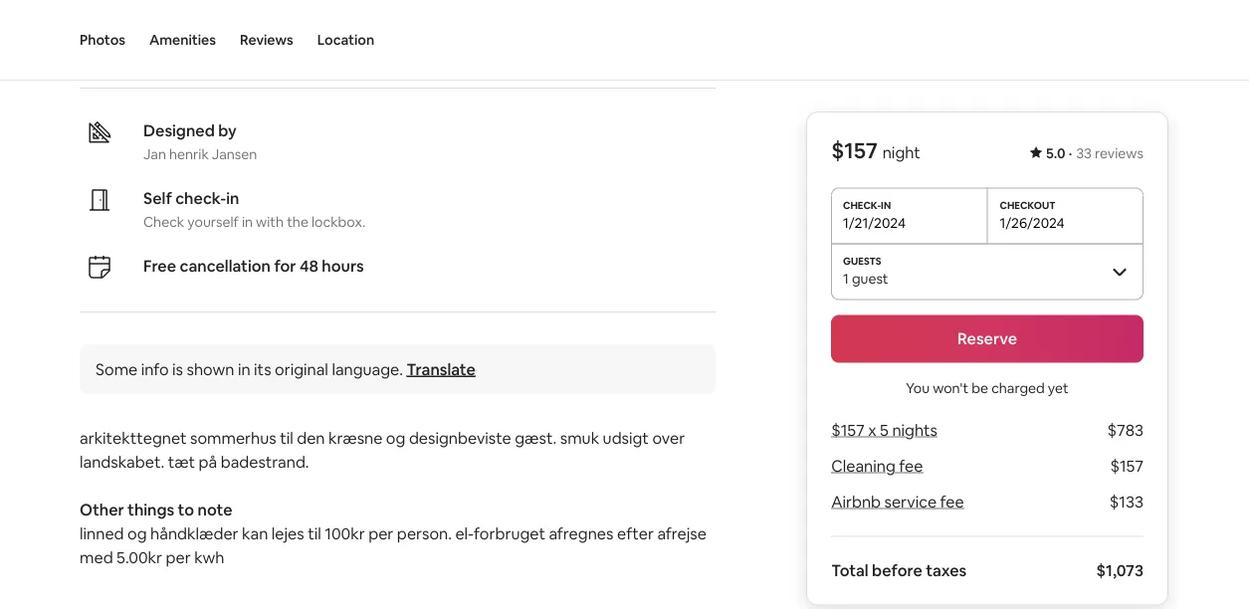 Task type: vqa. For each thing, say whether or not it's contained in the screenshot.
trim
no



Task type: describe. For each thing, give the bounding box(es) containing it.
1 3 from the left
[[152, 42, 161, 62]]

og for kræsne
[[386, 428, 406, 448]]

won't
[[933, 379, 969, 397]]

entire
[[80, 7, 140, 35]]

designed by jan henrik jansen
[[143, 120, 257, 163]]

note
[[198, 500, 232, 520]]

total before taxes
[[831, 561, 967, 581]]

forbruget
[[474, 523, 546, 544]]

cleaning fee
[[831, 456, 923, 476]]

hosted
[[206, 7, 278, 35]]

5.00kr
[[117, 547, 162, 568]]

sommerhus
[[190, 428, 276, 448]]

afrejse
[[658, 523, 707, 544]]

yet
[[1048, 379, 1069, 397]]

afregnes
[[549, 523, 614, 544]]

over
[[653, 428, 685, 448]]

33
[[1077, 144, 1092, 162]]

translate button
[[407, 359, 476, 380]]

6 guests · 3 bedrooms · 3 beds
[[80, 42, 300, 62]]

designbeviste
[[409, 428, 512, 448]]

badestrand.
[[221, 452, 309, 472]]

be
[[972, 379, 989, 397]]

0 vertical spatial fee
[[899, 456, 923, 476]]

reviews button
[[240, 0, 293, 80]]

$157 for $157 x 5 nights
[[831, 420, 865, 441]]

airbnb service fee
[[831, 492, 964, 512]]

og for linned
[[128, 523, 147, 544]]

1 guest
[[843, 269, 889, 287]]

translate
[[407, 359, 476, 380]]

1/21/2024
[[843, 214, 906, 232]]

$157 night
[[831, 136, 921, 165]]

1
[[843, 269, 849, 287]]

100kr
[[325, 523, 365, 544]]

with
[[256, 213, 284, 231]]

lockbox.
[[312, 213, 366, 231]]

bedrooms
[[165, 42, 240, 62]]

check
[[143, 213, 184, 231]]

airbnb service fee button
[[831, 492, 964, 512]]

udsigt
[[603, 428, 649, 448]]

smuk
[[560, 428, 600, 448]]

2
[[311, 42, 320, 62]]

photos button
[[80, 0, 125, 80]]

self check-in check yourself in with the lockbox.
[[143, 188, 366, 231]]

1 horizontal spatial ·
[[244, 42, 248, 62]]

lejes
[[272, 523, 304, 544]]

5.0
[[1047, 144, 1066, 162]]

taxes
[[926, 561, 967, 581]]

service
[[885, 492, 937, 512]]

guest
[[852, 269, 889, 287]]

amenities
[[149, 31, 216, 49]]

til inside arkitekttegnet sommerhus til den kræsne og designbeviste gæst. smuk udsigt over landskabet. tæt på badestrand.
[[280, 428, 293, 448]]

1 horizontal spatial per
[[369, 523, 394, 544]]

x
[[868, 420, 877, 441]]

baths
[[323, 42, 364, 62]]

check-
[[175, 188, 226, 208]]

location
[[317, 31, 375, 49]]

$133
[[1110, 492, 1144, 512]]

henrik
[[169, 146, 209, 163]]

0 vertical spatial by
[[283, 7, 308, 35]]

kwh
[[194, 547, 225, 568]]

2 3 from the left
[[251, 42, 260, 62]]

2 vertical spatial in
[[238, 359, 251, 380]]

$783
[[1108, 420, 1144, 441]]

til inside other things to note linned og håndklæder kan lejes til 100kr per person. el-forbruget afregnes efter afrejse med 5.00kr per kwh
[[308, 523, 321, 544]]

cleaning
[[831, 456, 896, 476]]

airbnb
[[831, 492, 881, 512]]

reserve
[[958, 329, 1018, 349]]

the
[[287, 213, 309, 231]]

other
[[80, 500, 124, 520]]

person.
[[397, 523, 452, 544]]

before
[[872, 561, 923, 581]]

jan henrik
[[313, 7, 422, 35]]

amenities button
[[149, 0, 216, 80]]



Task type: locate. For each thing, give the bounding box(es) containing it.
den
[[297, 428, 325, 448]]

per
[[369, 523, 394, 544], [166, 547, 191, 568]]

0 vertical spatial per
[[369, 523, 394, 544]]

gæst.
[[515, 428, 557, 448]]

cancellation
[[180, 256, 271, 276]]

$157 x 5 nights button
[[831, 420, 938, 441]]

· left 33 at right top
[[1069, 144, 1073, 162]]

6
[[80, 42, 89, 62]]

fee
[[899, 456, 923, 476], [940, 492, 964, 512]]

shown
[[187, 359, 234, 380]]

håndklæder
[[150, 523, 239, 544]]

by inside designed by jan henrik jansen
[[218, 120, 237, 141]]

location button
[[317, 0, 375, 80]]

$157 up '$133'
[[1111, 456, 1144, 476]]

1 vertical spatial $157
[[831, 420, 865, 441]]

1 vertical spatial og
[[128, 523, 147, 544]]

med
[[80, 547, 113, 568]]

$1,073
[[1097, 561, 1144, 581]]

til right lejes
[[308, 523, 321, 544]]

kan
[[242, 523, 268, 544]]

3 left beds
[[251, 42, 260, 62]]

og
[[386, 428, 406, 448], [128, 523, 147, 544]]

48
[[300, 256, 319, 276]]

1 horizontal spatial og
[[386, 428, 406, 448]]

beds
[[264, 42, 300, 62]]

language.
[[332, 359, 403, 380]]

jansen
[[212, 146, 257, 163]]

og inside other things to note linned og håndklæder kan lejes til 100kr per person. el-forbruget afregnes efter afrejse med 5.00kr per kwh
[[128, 523, 147, 544]]

things
[[128, 500, 174, 520]]

$157 left x
[[831, 420, 865, 441]]

0 vertical spatial og
[[386, 428, 406, 448]]

linned
[[80, 523, 124, 544]]

1 vertical spatial by
[[218, 120, 237, 141]]

per right 100kr
[[369, 523, 394, 544]]

jan
[[143, 146, 166, 163]]

its
[[254, 359, 271, 380]]

entire cabin hosted by jan henrik
[[80, 7, 422, 35]]

some info is shown in its original language. translate
[[96, 359, 476, 380]]

og right kræsne
[[386, 428, 406, 448]]

to
[[178, 500, 194, 520]]

0 horizontal spatial fee
[[899, 456, 923, 476]]

0 horizontal spatial per
[[166, 547, 191, 568]]

til left den
[[280, 428, 293, 448]]

0 horizontal spatial 3
[[152, 42, 161, 62]]

fee up service
[[899, 456, 923, 476]]

1 vertical spatial per
[[166, 547, 191, 568]]

1 guest button
[[831, 243, 1144, 299]]

cabin
[[145, 7, 201, 35]]

in up yourself
[[226, 188, 239, 208]]

$157 left night
[[831, 136, 878, 165]]

3
[[152, 42, 161, 62], [251, 42, 260, 62]]

1 horizontal spatial til
[[308, 523, 321, 544]]

total
[[831, 561, 869, 581]]

free cancellation for 48 hours
[[143, 256, 364, 276]]

by up beds
[[283, 7, 308, 35]]

2 baths
[[311, 42, 364, 62]]

by up jansen
[[218, 120, 237, 141]]

0 vertical spatial $157
[[831, 136, 878, 165]]

1/26/2024
[[1000, 214, 1065, 232]]

charged
[[992, 379, 1045, 397]]

tæt
[[168, 452, 195, 472]]

by
[[283, 7, 308, 35], [218, 120, 237, 141]]

cleaning fee button
[[831, 456, 923, 476]]

0 horizontal spatial og
[[128, 523, 147, 544]]

$157 for $157
[[1111, 456, 1144, 476]]

· down 'hosted'
[[244, 42, 248, 62]]

you won't be charged yet
[[906, 379, 1069, 397]]

in left with
[[242, 213, 253, 231]]

in left its
[[238, 359, 251, 380]]

you
[[906, 379, 930, 397]]

$157 for $157 night
[[831, 136, 878, 165]]

info
[[141, 359, 169, 380]]

free
[[143, 256, 176, 276]]

reviews
[[240, 31, 293, 49]]

·
[[145, 42, 149, 62], [244, 42, 248, 62], [1069, 144, 1073, 162]]

på
[[199, 452, 217, 472]]

el-
[[455, 523, 474, 544]]

fee right service
[[940, 492, 964, 512]]

is
[[172, 359, 183, 380]]

og up 5.00kr
[[128, 523, 147, 544]]

· right guests
[[145, 42, 149, 62]]

some
[[96, 359, 138, 380]]

0 vertical spatial til
[[280, 428, 293, 448]]

for
[[274, 256, 296, 276]]

kræsne
[[329, 428, 383, 448]]

5
[[880, 420, 889, 441]]

0 horizontal spatial til
[[280, 428, 293, 448]]

1 horizontal spatial fee
[[940, 492, 964, 512]]

2 horizontal spatial ·
[[1069, 144, 1073, 162]]

reserve button
[[831, 315, 1144, 363]]

nights
[[892, 420, 938, 441]]

3 down cabin on the left
[[152, 42, 161, 62]]

og inside arkitekttegnet sommerhus til den kræsne og designbeviste gæst. smuk udsigt over landskabet. tæt på badestrand.
[[386, 428, 406, 448]]

til
[[280, 428, 293, 448], [308, 523, 321, 544]]

original
[[275, 359, 328, 380]]

1 vertical spatial fee
[[940, 492, 964, 512]]

arkitekttegnet sommerhus til den kræsne og designbeviste gæst. smuk udsigt over landskabet. tæt på badestrand.
[[80, 428, 689, 472]]

0 vertical spatial in
[[226, 188, 239, 208]]

0 horizontal spatial by
[[218, 120, 237, 141]]

1 vertical spatial til
[[308, 523, 321, 544]]

designed
[[143, 120, 215, 141]]

$157 x 5 nights
[[831, 420, 938, 441]]

5.0 · 33 reviews
[[1047, 144, 1144, 162]]

1 horizontal spatial by
[[283, 7, 308, 35]]

per down håndklæder
[[166, 547, 191, 568]]

1 horizontal spatial 3
[[251, 42, 260, 62]]

yourself
[[188, 213, 239, 231]]

2 vertical spatial $157
[[1111, 456, 1144, 476]]

reviews
[[1095, 144, 1144, 162]]

1 vertical spatial in
[[242, 213, 253, 231]]

0 horizontal spatial ·
[[145, 42, 149, 62]]

arkitekttegnet
[[80, 428, 187, 448]]

landskabet.
[[80, 452, 165, 472]]



